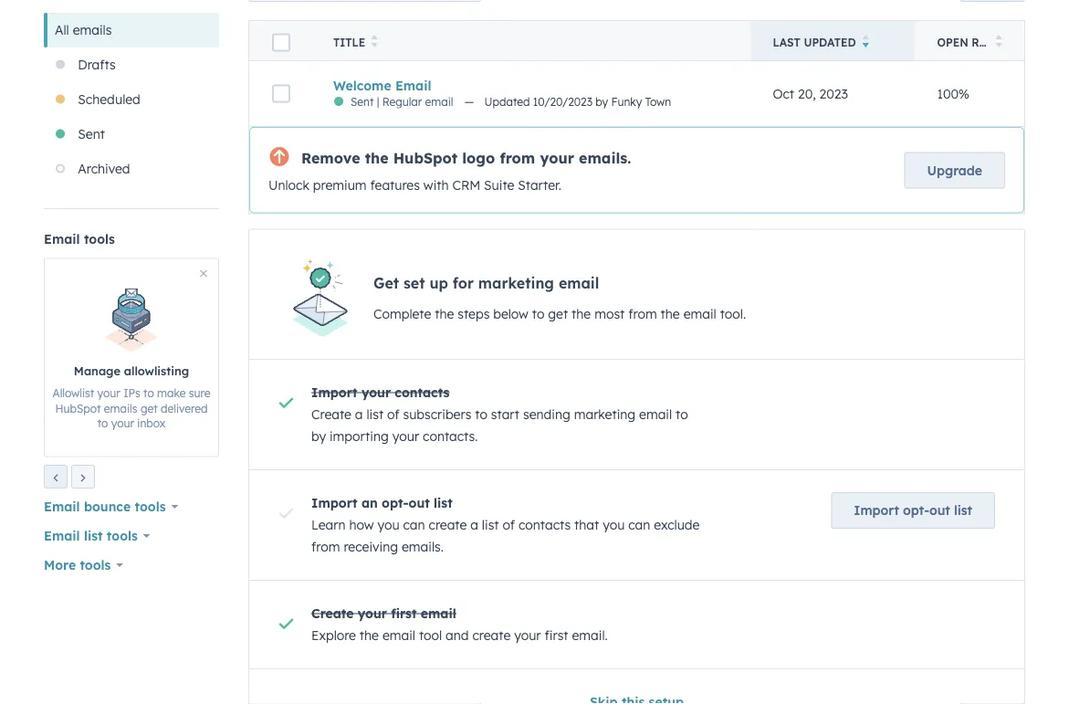 Task type: vqa. For each thing, say whether or not it's contained in the screenshot.
the IPs
yes



Task type: describe. For each thing, give the bounding box(es) containing it.
features
[[371, 178, 420, 194]]

sent for sent | regular email
[[351, 95, 374, 109]]

email tools
[[44, 232, 115, 248]]

the left most
[[572, 306, 591, 322]]

learn
[[312, 517, 346, 533]]

up
[[430, 274, 449, 292]]

most
[[595, 306, 625, 322]]

unlock
[[269, 178, 310, 194]]

2 you from the left
[[603, 517, 625, 533]]

import for import an opt-out list
[[312, 496, 358, 512]]

your down receiving
[[358, 606, 387, 622]]

email.
[[572, 628, 608, 644]]

sure
[[189, 387, 211, 400]]

updated
[[804, 36, 857, 50]]

|
[[377, 95, 380, 109]]

list inside import your contacts create a list of subscribers to start sending marketing email to by importing your contacts.
[[367, 407, 384, 423]]

import opt-out list button
[[832, 493, 996, 529]]

your left ips
[[97, 387, 120, 400]]

sent | regular email
[[351, 95, 454, 109]]

delivered
[[161, 402, 208, 416]]

the left 'steps'
[[435, 306, 454, 322]]

premium
[[313, 178, 367, 194]]

sending
[[523, 407, 571, 423]]

create inside import your contacts create a list of subscribers to start sending marketing email to by importing your contacts.
[[312, 407, 352, 423]]

updated
[[485, 95, 530, 109]]

that
[[575, 517, 600, 533]]

1 you from the left
[[378, 517, 400, 533]]

allowlisting
[[124, 364, 189, 378]]

press to sort. element for title
[[371, 35, 378, 51]]

import inside "button"
[[855, 503, 900, 519]]

10/20/2023
[[533, 95, 593, 109]]

oct 20, 2023
[[773, 86, 849, 102]]

remove
[[301, 149, 360, 167]]

tool
[[419, 628, 442, 644]]

town
[[646, 95, 672, 109]]

complete
[[374, 306, 432, 322]]

steps
[[458, 306, 490, 322]]

explore
[[312, 628, 356, 644]]

email for email tools
[[44, 232, 80, 248]]

bounce
[[84, 499, 131, 515]]

manage allowlisting allowlist your ips to make sure hubspot emails get delivered to your inbox
[[53, 364, 211, 431]]

logo
[[463, 149, 495, 167]]

scheduled button
[[44, 83, 219, 117]]

press to sort. element for open rate
[[996, 35, 1003, 51]]

start
[[491, 407, 520, 423]]

1 horizontal spatial hubspot
[[393, 149, 458, 167]]

importing
[[330, 429, 389, 445]]

remove the hubspot logo from your emails.
[[301, 149, 632, 167]]

press to sort. image for title
[[371, 35, 378, 48]]

email for email bounce tools
[[44, 499, 80, 515]]

more tools
[[44, 558, 111, 574]]

0 vertical spatial by
[[596, 95, 609, 109]]

archived
[[78, 161, 130, 177]]

rate
[[972, 36, 1001, 50]]

email up regular
[[395, 78, 432, 94]]

below
[[494, 306, 529, 322]]

sent for sent
[[78, 127, 105, 143]]

receiving
[[344, 539, 398, 555]]

import your contacts create a list of subscribers to start sending marketing email to by importing your contacts.
[[312, 385, 689, 445]]

title
[[333, 36, 366, 50]]

your up starter.
[[540, 149, 575, 167]]

suite
[[484, 178, 515, 194]]

contacts.
[[423, 429, 478, 445]]

email bounce tools
[[44, 499, 166, 515]]

email bounce tools button
[[44, 495, 178, 520]]

create your first email explore the email tool and create your first email.
[[312, 606, 608, 644]]

get
[[374, 274, 399, 292]]

make
[[157, 387, 186, 400]]

previous image
[[50, 473, 61, 484]]

import opt-out list
[[855, 503, 973, 519]]

all emails
[[55, 22, 112, 38]]

the inside create your first email explore the email tool and create your first email.
[[360, 628, 379, 644]]

open rate
[[938, 36, 1001, 50]]

email list tools
[[44, 528, 138, 544]]

email inside import your contacts create a list of subscribers to start sending marketing email to by importing your contacts.
[[640, 407, 673, 423]]

opt- inside import an opt-out list learn how you can create a list of contacts that you can exclude from receiving emails.
[[382, 496, 409, 512]]

welcome
[[333, 78, 392, 94]]

all emails button
[[44, 13, 219, 48]]

ips
[[123, 387, 140, 400]]

0 vertical spatial get
[[548, 306, 568, 322]]

by inside import your contacts create a list of subscribers to start sending marketing email to by importing your contacts.
[[312, 429, 326, 445]]

set
[[404, 274, 425, 292]]

—
[[465, 95, 474, 109]]

drafts
[[78, 57, 116, 73]]

starter.
[[518, 178, 562, 194]]

press to sort. image for open rate
[[996, 35, 1003, 48]]

the right most
[[661, 306, 680, 322]]

of inside import an opt-out list learn how you can create a list of contacts that you can exclude from receiving emails.
[[503, 517, 515, 533]]

upgrade
[[928, 162, 983, 178]]

a inside import your contacts create a list of subscribers to start sending marketing email to by importing your contacts.
[[355, 407, 363, 423]]

import an opt-out list learn how you can create a list of contacts that you can exclude from receiving emails.
[[312, 496, 700, 555]]

open
[[938, 36, 969, 50]]

crm
[[453, 178, 481, 194]]

email list tools button
[[44, 524, 150, 549]]

Search for emails search field
[[249, 0, 481, 2]]

import for import your contacts
[[312, 385, 358, 401]]

unlock premium features with crm suite starter.
[[269, 178, 562, 194]]



Task type: locate. For each thing, give the bounding box(es) containing it.
and
[[446, 628, 469, 644]]

0 vertical spatial create
[[312, 407, 352, 423]]

of up importing
[[387, 407, 400, 423]]

press to sort. image right open at top
[[996, 35, 1003, 48]]

for
[[453, 274, 474, 292]]

press to sort. element inside open rate "button"
[[996, 35, 1003, 51]]

1 vertical spatial of
[[503, 517, 515, 533]]

sent inside button
[[78, 127, 105, 143]]

1 horizontal spatial create
[[473, 628, 511, 644]]

1 vertical spatial create
[[473, 628, 511, 644]]

create inside create your first email explore the email tool and create your first email.
[[473, 628, 511, 644]]

press to sort. element right open at top
[[996, 35, 1003, 51]]

0 vertical spatial emails
[[73, 22, 112, 38]]

— updated 10/20/2023 by funky town
[[462, 95, 672, 109]]

inbox
[[137, 417, 166, 431]]

1 horizontal spatial from
[[500, 149, 536, 167]]

create for and
[[473, 628, 511, 644]]

1 vertical spatial emails
[[104, 402, 138, 416]]

0 vertical spatial a
[[355, 407, 363, 423]]

emails. inside import an opt-out list learn how you can create a list of contacts that you can exclude from receiving emails.
[[402, 539, 444, 555]]

opt- inside "button"
[[904, 503, 930, 519]]

0 horizontal spatial a
[[355, 407, 363, 423]]

2023
[[820, 86, 849, 102]]

first down receiving
[[391, 606, 417, 622]]

you right how on the bottom left
[[378, 517, 400, 533]]

import inside import your contacts create a list of subscribers to start sending marketing email to by importing your contacts.
[[312, 385, 358, 401]]

0 horizontal spatial opt-
[[382, 496, 409, 512]]

emails. right receiving
[[402, 539, 444, 555]]

1 horizontal spatial sent
[[351, 95, 374, 109]]

emails right the "all"
[[73, 22, 112, 38]]

email down archived at the top
[[44, 232, 80, 248]]

all
[[55, 22, 69, 38]]

0 vertical spatial first
[[391, 606, 417, 622]]

1 press to sort. image from the left
[[371, 35, 378, 48]]

next image
[[78, 473, 89, 484]]

0 horizontal spatial can
[[403, 517, 425, 533]]

0 horizontal spatial out
[[409, 496, 430, 512]]

emails
[[73, 22, 112, 38], [104, 402, 138, 416]]

email inside popup button
[[44, 499, 80, 515]]

1 vertical spatial emails.
[[402, 539, 444, 555]]

1 horizontal spatial out
[[930, 503, 951, 519]]

from right most
[[629, 306, 658, 322]]

1 horizontal spatial get
[[548, 306, 568, 322]]

complete the steps below to get the most from the email tool.
[[374, 306, 747, 322]]

by left importing
[[312, 429, 326, 445]]

1 vertical spatial by
[[312, 429, 326, 445]]

marketing inside import your contacts create a list of subscribers to start sending marketing email to by importing your contacts.
[[574, 407, 636, 423]]

create inside create your first email explore the email tool and create your first email.
[[312, 606, 354, 622]]

2 horizontal spatial from
[[629, 306, 658, 322]]

tools
[[84, 232, 115, 248], [135, 499, 166, 515], [107, 528, 138, 544], [80, 558, 111, 574]]

0 vertical spatial marketing
[[479, 274, 555, 292]]

0 horizontal spatial hubspot
[[55, 402, 101, 416]]

emails. down funky on the top
[[579, 149, 632, 167]]

press to sort. element right title
[[371, 35, 378, 51]]

email inside popup button
[[44, 528, 80, 544]]

1 horizontal spatial you
[[603, 517, 625, 533]]

get set up for marketing email
[[374, 274, 600, 292]]

hubspot down the allowlist
[[55, 402, 101, 416]]

welcome email
[[333, 78, 432, 94]]

close image
[[200, 270, 207, 278]]

1 create from the top
[[312, 407, 352, 423]]

tools down email list tools popup button
[[80, 558, 111, 574]]

regular
[[383, 95, 422, 109]]

out inside import an opt-out list learn how you can create a list of contacts that you can exclude from receiving emails.
[[409, 496, 430, 512]]

of left that
[[503, 517, 515, 533]]

list inside "button"
[[955, 503, 973, 519]]

marketing up below
[[479, 274, 555, 292]]

tools right the bounce
[[135, 499, 166, 515]]

hubspot inside manage allowlisting allowlist your ips to make sure hubspot emails get delivered to your inbox
[[55, 402, 101, 416]]

how
[[349, 517, 374, 533]]

0 horizontal spatial press to sort. image
[[371, 35, 378, 48]]

0 vertical spatial of
[[387, 407, 400, 423]]

list inside popup button
[[84, 528, 103, 544]]

your down subscribers
[[393, 429, 419, 445]]

2 can from the left
[[629, 517, 651, 533]]

by left funky on the top
[[596, 95, 609, 109]]

100%
[[938, 86, 970, 102]]

open rate button
[[916, 21, 1026, 61]]

1 vertical spatial a
[[471, 517, 479, 533]]

create right how on the bottom left
[[429, 517, 467, 533]]

create
[[429, 517, 467, 533], [473, 628, 511, 644]]

sent button
[[44, 117, 219, 152]]

0 vertical spatial contacts
[[395, 385, 450, 401]]

last
[[773, 36, 801, 50]]

import
[[312, 385, 358, 401], [312, 496, 358, 512], [855, 503, 900, 519]]

from down learn
[[312, 539, 340, 555]]

0 horizontal spatial contacts
[[395, 385, 450, 401]]

can right how on the bottom left
[[403, 517, 425, 533]]

create right "and"
[[473, 628, 511, 644]]

0 horizontal spatial create
[[429, 517, 467, 533]]

1 horizontal spatial of
[[503, 517, 515, 533]]

import inside import an opt-out list learn how you can create a list of contacts that you can exclude from receiving emails.
[[312, 496, 358, 512]]

press to sort. image inside open rate "button"
[[996, 35, 1003, 48]]

an
[[362, 496, 378, 512]]

by
[[596, 95, 609, 109], [312, 429, 326, 445]]

1 horizontal spatial marketing
[[574, 407, 636, 423]]

1 horizontal spatial by
[[596, 95, 609, 109]]

2 vertical spatial from
[[312, 539, 340, 555]]

oct
[[773, 86, 795, 102]]

get up inbox
[[141, 402, 158, 416]]

from up "suite"
[[500, 149, 536, 167]]

a
[[355, 407, 363, 423], [471, 517, 479, 533]]

1 horizontal spatial emails.
[[579, 149, 632, 167]]

emails inside manage allowlisting allowlist your ips to make sure hubspot emails get delivered to your inbox
[[104, 402, 138, 416]]

hubspot
[[393, 149, 458, 167], [55, 402, 101, 416]]

of inside import your contacts create a list of subscribers to start sending marketing email to by importing your contacts.
[[387, 407, 400, 423]]

tools inside "more tools" popup button
[[80, 558, 111, 574]]

1 horizontal spatial a
[[471, 517, 479, 533]]

2 press to sort. image from the left
[[996, 35, 1003, 48]]

tool.
[[721, 306, 747, 322]]

1 horizontal spatial opt-
[[904, 503, 930, 519]]

exclude
[[654, 517, 700, 533]]

email up more
[[44, 528, 80, 544]]

first left email.
[[545, 628, 569, 644]]

0 vertical spatial create
[[429, 517, 467, 533]]

title button
[[312, 21, 751, 61]]

1 horizontal spatial first
[[545, 628, 569, 644]]

a inside import an opt-out list learn how you can create a list of contacts that you can exclude from receiving emails.
[[471, 517, 479, 533]]

can
[[403, 517, 425, 533], [629, 517, 651, 533]]

email down the previous image
[[44, 499, 80, 515]]

you
[[378, 517, 400, 533], [603, 517, 625, 533]]

contacts inside import your contacts create a list of subscribers to start sending marketing email to by importing your contacts.
[[395, 385, 450, 401]]

emails down ips
[[104, 402, 138, 416]]

with
[[424, 178, 449, 194]]

your left email.
[[515, 628, 541, 644]]

the
[[365, 149, 389, 167], [435, 306, 454, 322], [572, 306, 591, 322], [661, 306, 680, 322], [360, 628, 379, 644]]

press to sort. image
[[371, 35, 378, 48], [996, 35, 1003, 48]]

last updated
[[773, 36, 857, 50]]

more
[[44, 558, 76, 574]]

opt-
[[382, 496, 409, 512], [904, 503, 930, 519]]

contacts inside import an opt-out list learn how you can create a list of contacts that you can exclude from receiving emails.
[[519, 517, 571, 533]]

hubspot up unlock premium features with crm suite starter.
[[393, 149, 458, 167]]

0 horizontal spatial marketing
[[479, 274, 555, 292]]

0 horizontal spatial from
[[312, 539, 340, 555]]

tools down the email bounce tools popup button
[[107, 528, 138, 544]]

contacts
[[395, 385, 450, 401], [519, 517, 571, 533]]

press to sort. element
[[371, 35, 378, 51], [996, 35, 1003, 51]]

2 press to sort. element from the left
[[996, 35, 1003, 51]]

0 horizontal spatial first
[[391, 606, 417, 622]]

1 press to sort. element from the left
[[371, 35, 378, 51]]

1 vertical spatial first
[[545, 628, 569, 644]]

the right explore
[[360, 628, 379, 644]]

1 horizontal spatial can
[[629, 517, 651, 533]]

create up explore
[[312, 606, 354, 622]]

first
[[391, 606, 417, 622], [545, 628, 569, 644]]

more tools button
[[44, 553, 124, 579]]

0 vertical spatial sent
[[351, 95, 374, 109]]

tools down archived at the top
[[84, 232, 115, 248]]

your up importing
[[362, 385, 391, 401]]

your
[[540, 149, 575, 167], [362, 385, 391, 401], [97, 387, 120, 400], [111, 417, 134, 431], [393, 429, 419, 445], [358, 606, 387, 622], [515, 628, 541, 644]]

archived button
[[44, 152, 219, 187]]

funky
[[612, 95, 643, 109]]

of
[[387, 407, 400, 423], [503, 517, 515, 533]]

allowlist
[[53, 387, 94, 400]]

email for email list tools
[[44, 528, 80, 544]]

welcome email link
[[333, 78, 432, 94]]

1 vertical spatial from
[[629, 306, 658, 322]]

0 vertical spatial hubspot
[[393, 149, 458, 167]]

0 horizontal spatial you
[[378, 517, 400, 533]]

descending sort. press to sort ascending. element
[[863, 35, 870, 51]]

1 vertical spatial create
[[312, 606, 354, 622]]

get
[[548, 306, 568, 322], [141, 402, 158, 416]]

1 horizontal spatial press to sort. image
[[996, 35, 1003, 48]]

1 vertical spatial get
[[141, 402, 158, 416]]

press to sort. image right title
[[371, 35, 378, 48]]

get right below
[[548, 306, 568, 322]]

last updated button
[[751, 21, 916, 61]]

2 create from the top
[[312, 606, 354, 622]]

out inside "button"
[[930, 503, 951, 519]]

sent up archived at the top
[[78, 127, 105, 143]]

0 vertical spatial from
[[500, 149, 536, 167]]

1 can from the left
[[403, 517, 425, 533]]

0 horizontal spatial of
[[387, 407, 400, 423]]

create for can
[[429, 517, 467, 533]]

from inside import an opt-out list learn how you can create a list of contacts that you can exclude from receiving emails.
[[312, 539, 340, 555]]

manage
[[74, 364, 121, 378]]

list
[[367, 407, 384, 423], [434, 496, 453, 512], [955, 503, 973, 519], [482, 517, 499, 533], [84, 528, 103, 544]]

0 horizontal spatial press to sort. element
[[371, 35, 378, 51]]

0 horizontal spatial sent
[[78, 127, 105, 143]]

emails inside all emails button
[[73, 22, 112, 38]]

you right that
[[603, 517, 625, 533]]

contacts up subscribers
[[395, 385, 450, 401]]

the up 'features'
[[365, 149, 389, 167]]

0 horizontal spatial get
[[141, 402, 158, 416]]

1 vertical spatial hubspot
[[55, 402, 101, 416]]

can left exclude
[[629, 517, 651, 533]]

email
[[425, 95, 454, 109], [559, 274, 600, 292], [684, 306, 717, 322], [640, 407, 673, 423], [421, 606, 457, 622], [383, 628, 416, 644]]

subscribers
[[403, 407, 472, 423]]

1 horizontal spatial press to sort. element
[[996, 35, 1003, 51]]

press to sort. element inside title button
[[371, 35, 378, 51]]

0 horizontal spatial by
[[312, 429, 326, 445]]

1 vertical spatial marketing
[[574, 407, 636, 423]]

tools inside the email bounce tools popup button
[[135, 499, 166, 515]]

sent
[[351, 95, 374, 109], [78, 127, 105, 143]]

20,
[[798, 86, 817, 102]]

upgrade link
[[905, 152, 1006, 189]]

get inside manage allowlisting allowlist your ips to make sure hubspot emails get delivered to your inbox
[[141, 402, 158, 416]]

marketing right the sending
[[574, 407, 636, 423]]

press to sort. image inside title button
[[371, 35, 378, 48]]

descending sort. press to sort ascending. image
[[863, 35, 870, 48]]

your left inbox
[[111, 417, 134, 431]]

create inside import an opt-out list learn how you can create a list of contacts that you can exclude from receiving emails.
[[429, 517, 467, 533]]

1 horizontal spatial contacts
[[519, 517, 571, 533]]

create up importing
[[312, 407, 352, 423]]

0 vertical spatial emails.
[[579, 149, 632, 167]]

1 vertical spatial contacts
[[519, 517, 571, 533]]

tools inside email list tools popup button
[[107, 528, 138, 544]]

emails.
[[579, 149, 632, 167], [402, 539, 444, 555]]

1 vertical spatial sent
[[78, 127, 105, 143]]

scheduled
[[78, 92, 140, 108]]

contacts left that
[[519, 517, 571, 533]]

sent left the |
[[351, 95, 374, 109]]

drafts button
[[44, 48, 219, 83]]

0 horizontal spatial emails.
[[402, 539, 444, 555]]



